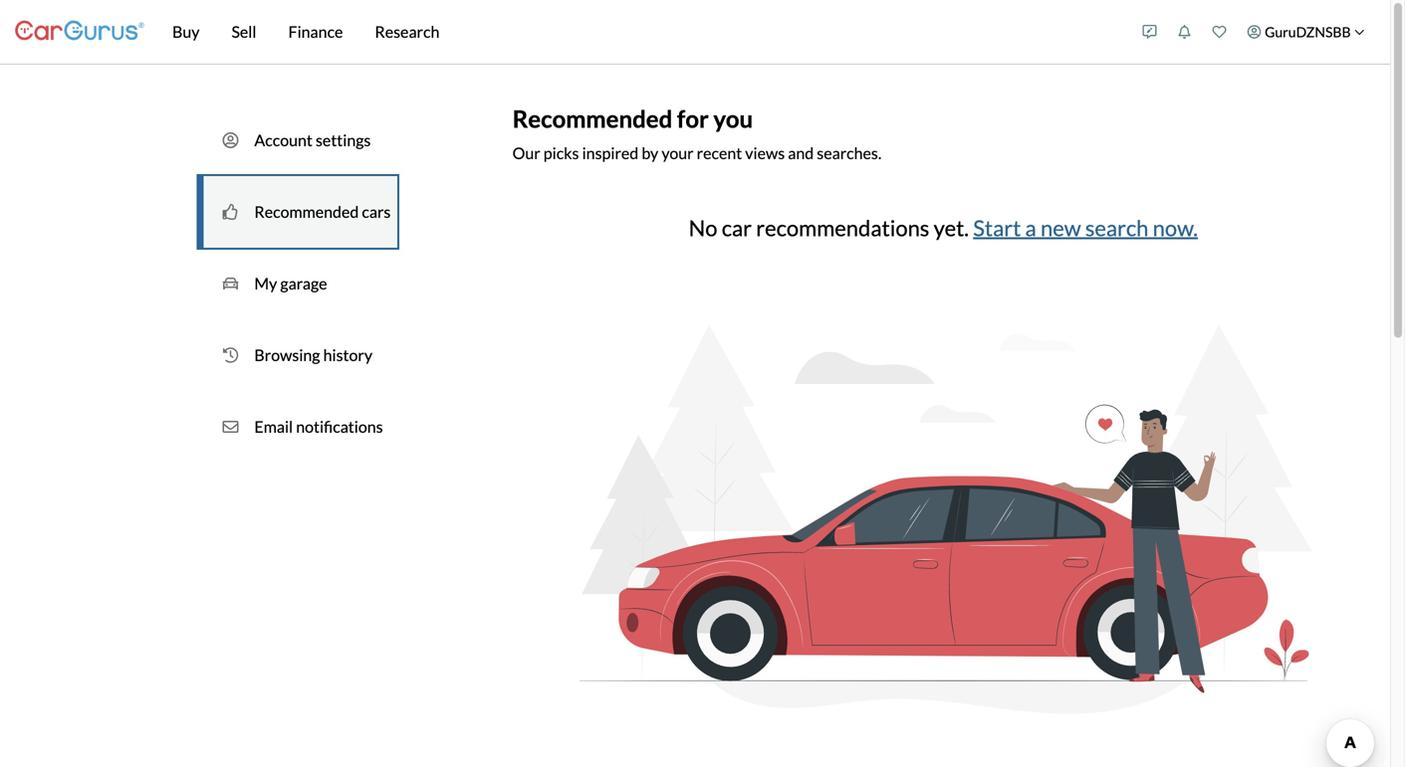 Task type: vqa. For each thing, say whether or not it's contained in the screenshot.
met
no



Task type: describe. For each thing, give the bounding box(es) containing it.
by
[[642, 143, 659, 163]]

envelope image
[[223, 417, 238, 437]]

our picks inspired by your recent views and searches.
[[513, 143, 882, 163]]

email notifications link
[[199, 391, 397, 463]]

new
[[1041, 215, 1081, 241]]

views
[[745, 143, 785, 163]]

account settings
[[254, 130, 371, 150]]

your
[[662, 143, 694, 163]]

searches.
[[817, 143, 882, 163]]

buy
[[172, 22, 200, 41]]

my garage link
[[199, 248, 397, 320]]

user icon image
[[1248, 25, 1262, 39]]

sell button
[[216, 0, 272, 64]]

history
[[323, 346, 373, 365]]

for
[[677, 105, 709, 133]]

sell
[[232, 22, 257, 41]]

our
[[513, 143, 541, 163]]

inspired
[[582, 143, 639, 163]]

cargurus logo homepage link link
[[15, 3, 144, 60]]

recommended cars link
[[199, 176, 397, 248]]

thumbs up image
[[223, 202, 238, 222]]

settings
[[316, 130, 371, 150]]

large car illustration image
[[545, 241, 1342, 768]]

search
[[1086, 215, 1149, 241]]

add a car review image
[[1143, 25, 1157, 39]]

email
[[254, 417, 293, 437]]

a
[[1026, 215, 1037, 241]]

gurudznsbb menu
[[1133, 4, 1376, 60]]

start a new search now. link
[[973, 215, 1198, 241]]

saved cars image
[[1213, 25, 1227, 39]]

browsing
[[254, 346, 320, 365]]

garage
[[280, 274, 327, 293]]

now.
[[1153, 215, 1198, 241]]

history image
[[223, 346, 238, 366]]

yet.
[[934, 215, 969, 241]]

cars
[[362, 202, 391, 222]]

start
[[973, 215, 1021, 241]]



Task type: locate. For each thing, give the bounding box(es) containing it.
research
[[375, 22, 440, 41]]

my garage
[[254, 274, 327, 293]]

email notifications
[[254, 417, 383, 437]]

cargurus logo homepage link image
[[15, 3, 144, 60]]

recommended up inspired
[[513, 105, 673, 133]]

research button
[[359, 0, 456, 64]]

finance button
[[272, 0, 359, 64]]

recommended for recommended cars
[[254, 202, 359, 222]]

1 vertical spatial recommended
[[254, 202, 359, 222]]

recommended for you
[[513, 105, 753, 133]]

recommended
[[513, 105, 673, 133], [254, 202, 359, 222]]

account
[[254, 130, 313, 150]]

no
[[689, 215, 718, 241]]

menu bar containing buy
[[144, 0, 1133, 64]]

0 horizontal spatial recommended
[[254, 202, 359, 222]]

picks
[[544, 143, 579, 163]]

open notifications image
[[1178, 25, 1192, 39]]

you
[[714, 105, 753, 133]]

gurudznsbb
[[1265, 23, 1351, 40]]

browsing history link
[[199, 320, 397, 391]]

gurudznsbb menu item
[[1237, 4, 1376, 60]]

recommended for recommended for you
[[513, 105, 673, 133]]

recent
[[697, 143, 742, 163]]

chevron down image
[[1355, 27, 1365, 37]]

finance
[[288, 22, 343, 41]]

car
[[722, 215, 752, 241]]

my
[[254, 274, 277, 293]]

and
[[788, 143, 814, 163]]

recommended left cars
[[254, 202, 359, 222]]

gurudznsbb button
[[1237, 4, 1376, 60]]

account settings link
[[199, 105, 397, 176]]

car image
[[223, 274, 238, 294]]

buy button
[[156, 0, 216, 64]]

no car recommendations yet. start a new search now.
[[689, 215, 1198, 241]]

1 horizontal spatial recommended
[[513, 105, 673, 133]]

browsing history
[[254, 346, 373, 365]]

0 vertical spatial recommended
[[513, 105, 673, 133]]

recommendations
[[756, 215, 930, 241]]

notifications
[[296, 417, 383, 437]]

recommended cars
[[254, 202, 391, 222]]

menu bar
[[144, 0, 1133, 64]]

user circle image
[[223, 130, 238, 150]]



